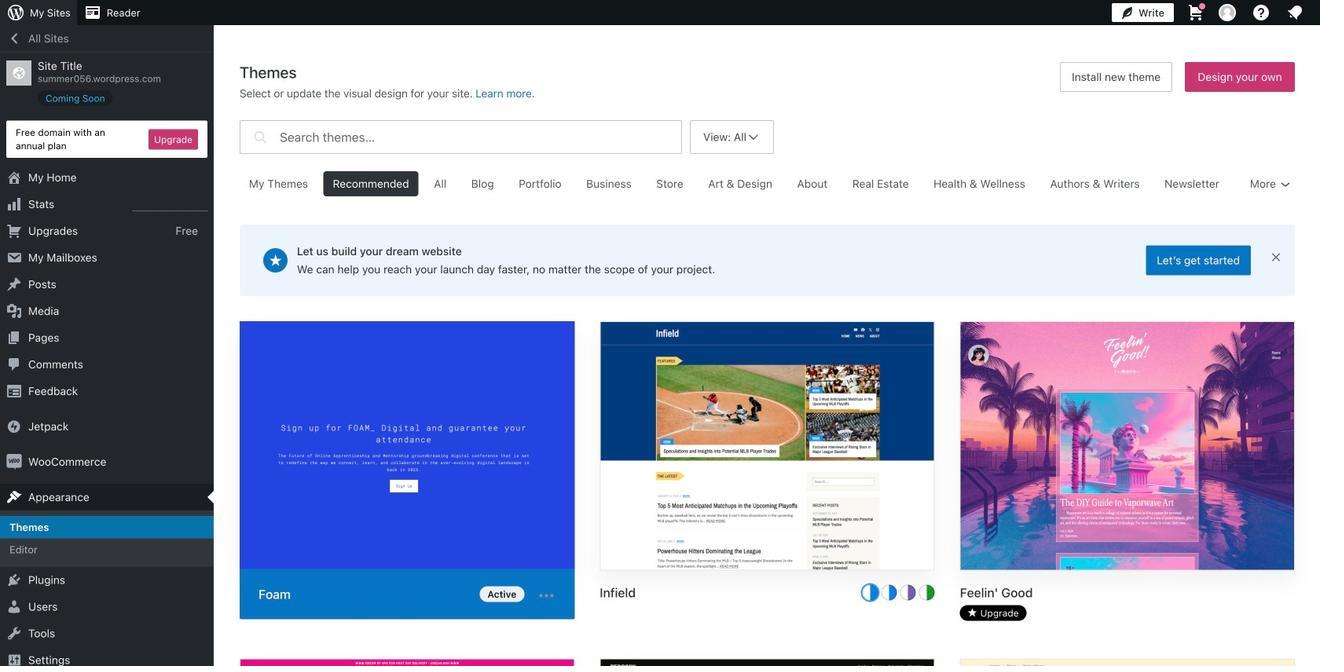 Task type: locate. For each thing, give the bounding box(es) containing it.
img image
[[6, 419, 22, 435], [6, 454, 22, 470]]

1 img image from the top
[[6, 419, 22, 435]]

manage your notifications image
[[1286, 3, 1304, 22]]

2 img image from the top
[[6, 454, 22, 470]]

None search field
[[240, 116, 682, 158]]

1 vertical spatial img image
[[6, 454, 22, 470]]

0 vertical spatial img image
[[6, 419, 22, 435]]

my profile image
[[1219, 4, 1236, 21]]

2 list item from the top
[[1313, 154, 1320, 228]]

list item
[[1313, 80, 1320, 154], [1313, 154, 1320, 228], [1313, 228, 1320, 286]]

a blog theme with a bold vaporwave aesthetic. its nostalgic atmosphere pays homage to the 80s and early 90s. image
[[961, 322, 1294, 572]]

dismiss image
[[1270, 251, 1282, 264]]

Search search field
[[280, 121, 681, 153]]



Task type: describe. For each thing, give the bounding box(es) containing it.
cakely is a business theme perfect for bakers or cake makers with a vibrant colour. image
[[240, 660, 574, 666]]

open search image
[[250, 116, 270, 158]]

a cheerful wordpress blogging theme dedicated to all things homemade and delightful. image
[[961, 660, 1294, 666]]

inspired by the iconic worlds of minecraft and minetest, bedrock is a blog theme that reminds the immersive experience of these games. image
[[601, 660, 934, 666]]

my shopping cart image
[[1187, 3, 1205, 22]]

a passionate sports fan blog celebrating your favorite game. image
[[601, 322, 934, 572]]

1 list item from the top
[[1313, 80, 1320, 154]]

3 list item from the top
[[1313, 228, 1320, 286]]

highest hourly views 0 image
[[133, 201, 207, 211]]

more options for theme foam image
[[537, 587, 556, 605]]

foam is a simple theme that supports full-site editing. it comes with a set of minimal templates and design settings that can be manipulated through global styles. use it to build something beautiful. image
[[240, 321, 575, 573]]

help image
[[1252, 3, 1271, 22]]



Task type: vqa. For each thing, say whether or not it's contained in the screenshot.
plugin icon
no



